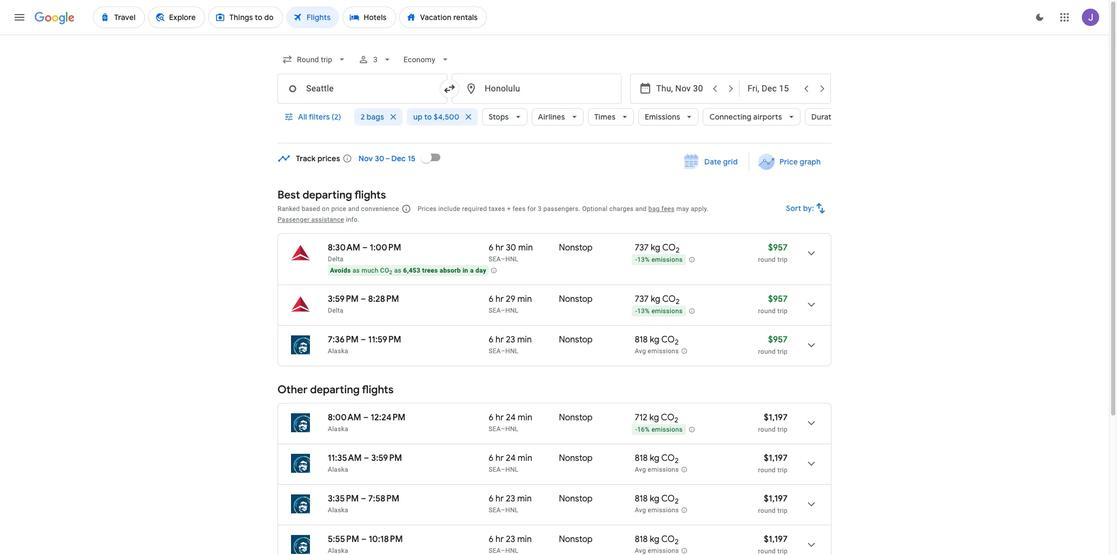 Task type: describe. For each thing, give the bounding box(es) containing it.
– inside '8:00 am – 12:24 pm alaska'
[[364, 412, 369, 423]]

co for 7:58 pm
[[662, 494, 675, 504]]

3 23 from the top
[[506, 534, 516, 545]]

ranked based on price and convenience
[[278, 205, 399, 213]]

alaska for 11:35 am
[[328, 466, 349, 474]]

1 as from the left
[[353, 267, 360, 274]]

818 for 7:58 pm
[[635, 494, 648, 504]]

day
[[476, 267, 487, 274]]

date grid button
[[677, 152, 747, 172]]

hr for 3:59 pm
[[496, 453, 504, 464]]

best departing flights
[[278, 188, 386, 202]]

kg for 8:28 pm
[[651, 294, 661, 305]]

alaska for 7:36 pm
[[328, 348, 349, 355]]

airlines
[[538, 112, 565, 122]]

Departure time: 8:00 AM. text field
[[328, 412, 361, 423]]

-13% emissions for 6 hr 29 min
[[636, 308, 683, 315]]

5:55 pm
[[328, 534, 359, 545]]

ranked
[[278, 205, 300, 213]]

6 for 7:58 pm
[[489, 494, 494, 504]]

2 for 11:59 pm
[[675, 338, 679, 347]]

2 for 7:58 pm
[[675, 497, 679, 506]]

8:30 am – 1:00 pm delta
[[328, 243, 401, 263]]

$1,197 round trip for 3:59 pm
[[759, 453, 788, 474]]

nonstop flight. element for 3:59 pm
[[559, 453, 593, 466]]

up
[[414, 112, 423, 122]]

957 US dollars text field
[[769, 243, 788, 253]]

6 for 11:59 pm
[[489, 335, 494, 345]]

trip for 11:59 pm
[[778, 348, 788, 356]]

alaska for 5:55 pm
[[328, 547, 349, 555]]

3 6 hr 23 min sea – hnl from the top
[[489, 534, 532, 555]]

sort
[[787, 204, 802, 213]]

departing for best
[[303, 188, 352, 202]]

6 hr 24 min sea – hnl for 12:24 pm
[[489, 412, 533, 433]]

price graph button
[[752, 152, 830, 172]]

3:59 pm inside 11:35 am – 3:59 pm alaska
[[371, 453, 402, 464]]

sort by:
[[787, 204, 815, 213]]

2 for 8:28 pm
[[676, 297, 680, 306]]

passengers.
[[544, 205, 581, 213]]

– inside 7:36 pm – 11:59 pm alaska
[[361, 335, 366, 345]]

– inside 5:55 pm – 10:18 pm alaska
[[361, 534, 367, 545]]

Arrival time: 7:58 PM. text field
[[369, 494, 400, 504]]

learn more about tracked prices image
[[343, 154, 352, 163]]

round for 11:59 pm
[[759, 348, 776, 356]]

1:00 pm
[[370, 243, 401, 253]]

818 kg co 2 for 11:59 pm
[[635, 335, 679, 347]]

2 for 10:18 pm
[[675, 538, 679, 547]]

+
[[507, 205, 511, 213]]

29
[[506, 294, 516, 305]]

up to $4,500 button
[[407, 104, 478, 130]]

avoids as much co 2 as 6,453 trees absorb in a day
[[330, 267, 487, 276]]

avoids as much co2 as 6453 trees absorb in a day. learn more about this calculation. image
[[491, 267, 497, 274]]

15
[[408, 154, 416, 163]]

stops button
[[482, 104, 528, 130]]

price graph
[[780, 157, 821, 167]]

co for 12:24 pm
[[661, 412, 675, 423]]

avg emissions for 10:18 pm
[[635, 547, 679, 555]]

7:58 pm
[[369, 494, 400, 504]]

graph
[[800, 157, 821, 167]]

737 kg co 2 for 6 hr 30 min
[[635, 243, 680, 255]]

main menu image
[[13, 11, 26, 24]]

1 and from the left
[[348, 205, 360, 213]]

3 total duration 6 hr 23 min. element from the top
[[489, 534, 559, 547]]

based
[[302, 205, 320, 213]]

- for 6 hr 24 min
[[636, 426, 638, 434]]

date
[[705, 157, 722, 167]]

hr for 1:00 pm
[[496, 243, 504, 253]]

6 for 12:24 pm
[[489, 412, 494, 423]]

a
[[470, 267, 474, 274]]

2 bags
[[361, 112, 384, 122]]

leaves seattle-tacoma international airport at 7:36 pm on thursday, november 30 and arrives at daniel k. inouye international airport at 11:59 pm on thursday, november 30. element
[[328, 335, 402, 345]]

date grid
[[705, 157, 738, 167]]

kg for 12:24 pm
[[650, 412, 659, 423]]

total duration 6 hr 24 min. element for 818
[[489, 453, 559, 466]]

24 for 3:59 pm
[[506, 453, 516, 464]]

prices include required taxes + fees for 3 passengers. optional charges and bag fees may apply. passenger assistance
[[278, 205, 709, 224]]

3:59 pm – 8:28 pm delta
[[328, 294, 399, 314]]

1197 us dollars text field for 3:59 pm
[[764, 453, 788, 464]]

23 for 29
[[506, 335, 516, 345]]

2 fees from the left
[[662, 205, 675, 213]]

3:35 pm – 7:58 pm alaska
[[328, 494, 400, 514]]

Arrival time: 10:18 PM. text field
[[369, 534, 403, 545]]

$957 round trip for 6 hr 30 min
[[759, 243, 788, 264]]

$957 round trip for 6 hr 23 min
[[759, 335, 788, 356]]

2 for 12:24 pm
[[675, 416, 679, 425]]

Arrival time: 3:59 PM. text field
[[371, 453, 402, 464]]

6 for 3:59 pm
[[489, 453, 494, 464]]

nonstop flight. element for 10:18 pm
[[559, 534, 593, 547]]

min for 10:18 pm
[[518, 534, 532, 545]]

$957 round trip for 6 hr 29 min
[[759, 294, 788, 315]]

8:00 am – 12:24 pm alaska
[[328, 412, 406, 433]]

712
[[635, 412, 648, 423]]

learn more about ranking image
[[402, 204, 411, 214]]

- for 6 hr 30 min
[[636, 256, 638, 264]]

hr for 11:59 pm
[[496, 335, 504, 345]]

8:28 pm
[[368, 294, 399, 305]]

7:36 pm – 11:59 pm alaska
[[328, 335, 402, 355]]

6 hr 24 min sea – hnl for 3:59 pm
[[489, 453, 533, 474]]

5:55 pm – 10:18 pm alaska
[[328, 534, 403, 555]]

optional
[[583, 205, 608, 213]]

min for 8:28 pm
[[518, 294, 532, 305]]

$1,197 round trip for 7:58 pm
[[759, 494, 788, 515]]

bag fees button
[[649, 205, 675, 213]]

737 kg co 2 for 6 hr 29 min
[[635, 294, 680, 306]]

connecting
[[710, 112, 752, 122]]

737 for 6 hr 30 min
[[635, 243, 649, 253]]

all
[[298, 112, 307, 122]]

$1,197 for 7:58 pm
[[764, 494, 788, 504]]

for
[[528, 205, 536, 213]]

flight details. leaves seattle-tacoma international airport at 3:35 pm on thursday, november 30 and arrives at daniel k. inouye international airport at 7:58 pm on thursday, november 30. image
[[799, 492, 825, 517]]

2 inside popup button
[[361, 112, 365, 122]]

sea for 11:59 pm
[[489, 348, 501, 355]]

other departing flights
[[278, 383, 394, 397]]

leaves seattle-tacoma international airport at 8:30 am on thursday, november 30 and arrives at daniel k. inouye international airport at 1:00 pm on thursday, november 30. element
[[328, 243, 401, 253]]

leaves seattle-tacoma international airport at 3:59 pm on thursday, november 30 and arrives at daniel k. inouye international airport at 8:28 pm on thursday, november 30. element
[[328, 294, 399, 305]]

bags
[[367, 112, 384, 122]]

avg emissions for 11:59 pm
[[635, 348, 679, 355]]

- for 6 hr 29 min
[[636, 308, 638, 315]]

change appearance image
[[1027, 4, 1053, 30]]

sea for 8:28 pm
[[489, 307, 501, 314]]

by:
[[804, 204, 815, 213]]

kg for 10:18 pm
[[650, 534, 660, 545]]

(2)
[[332, 112, 341, 122]]

Arrival time: 1:00 PM. text field
[[370, 243, 401, 253]]

round for 7:58 pm
[[759, 507, 776, 515]]

price
[[780, 157, 798, 167]]

min for 3:59 pm
[[518, 453, 533, 464]]

– inside the '6 hr 30 min sea – hnl'
[[501, 255, 506, 263]]

3:35 pm
[[328, 494, 359, 504]]

11:35 am
[[328, 453, 362, 464]]

$4,500
[[434, 112, 460, 122]]

818 kg co 2 for 3:59 pm
[[635, 453, 679, 466]]

absorb
[[440, 267, 461, 274]]

2 as from the left
[[394, 267, 402, 274]]

8:00 am
[[328, 412, 361, 423]]

nonstop for 12:24 pm
[[559, 412, 593, 423]]

Arrival time: 12:24 PM. text field
[[371, 412, 406, 423]]

6 hr 29 min sea – hnl
[[489, 294, 532, 314]]

hnl for 10:18 pm
[[506, 547, 519, 555]]

sea for 10:18 pm
[[489, 547, 501, 555]]

min for 7:58 pm
[[518, 494, 532, 504]]

all filters (2)
[[298, 112, 341, 122]]

apply.
[[691, 205, 709, 213]]

3 button
[[354, 47, 398, 73]]

– inside 11:35 am – 3:59 pm alaska
[[364, 453, 369, 464]]

other
[[278, 383, 308, 397]]

Departure time: 7:36 PM. text field
[[328, 335, 359, 345]]

– inside 6 hr 29 min sea – hnl
[[501, 307, 506, 314]]

7:36 pm
[[328, 335, 359, 345]]

emissions
[[645, 112, 681, 122]]

818 for 11:59 pm
[[635, 335, 648, 345]]

sea for 1:00 pm
[[489, 255, 501, 263]]

round for 3:59 pm
[[759, 467, 776, 474]]

much
[[362, 267, 379, 274]]

co inside avoids as much co 2 as 6,453 trees absorb in a day
[[380, 267, 389, 274]]

hnl for 11:59 pm
[[506, 348, 519, 355]]

– inside 3:35 pm – 7:58 pm alaska
[[361, 494, 366, 504]]

$957 for 6 hr 30 min
[[769, 243, 788, 253]]

duration
[[812, 112, 843, 122]]

$1,197 for 12:24 pm
[[764, 412, 788, 423]]

flight details. leaves seattle-tacoma international airport at 3:59 pm on thursday, november 30 and arrives at daniel k. inouye international airport at 8:28 pm on thursday, november 30. image
[[799, 292, 825, 318]]

2 bags button
[[354, 104, 403, 130]]

6 hr 23 min sea – hnl for 24
[[489, 494, 532, 514]]

– inside 3:59 pm – 8:28 pm delta
[[361, 294, 366, 305]]

hr for 7:58 pm
[[496, 494, 504, 504]]

co for 11:59 pm
[[662, 335, 675, 345]]

4 $1,197 from the top
[[764, 534, 788, 545]]



Task type: vqa. For each thing, say whether or not it's contained in the screenshot.


Task type: locate. For each thing, give the bounding box(es) containing it.
0 vertical spatial -13% emissions
[[636, 256, 683, 264]]

sea
[[489, 255, 501, 263], [489, 307, 501, 314], [489, 348, 501, 355], [489, 425, 501, 433], [489, 466, 501, 474], [489, 507, 501, 514], [489, 547, 501, 555]]

4 alaska from the top
[[328, 507, 349, 514]]

departing for other
[[310, 383, 360, 397]]

nonstop flight. element for 8:28 pm
[[559, 294, 593, 306]]

sea inside 6 hr 29 min sea – hnl
[[489, 307, 501, 314]]

13% for 6 hr 30 min
[[638, 256, 650, 264]]

1 vertical spatial total duration 6 hr 24 min. element
[[489, 453, 559, 466]]

2
[[361, 112, 365, 122], [676, 246, 680, 255], [389, 270, 393, 276], [676, 297, 680, 306], [675, 338, 679, 347], [675, 416, 679, 425], [675, 456, 679, 466], [675, 497, 679, 506], [675, 538, 679, 547]]

7 hnl from the top
[[506, 547, 519, 555]]

6 nonstop flight. element from the top
[[559, 494, 593, 506]]

trip left flight details. leaves seattle-tacoma international airport at 3:59 pm on thursday, november 30 and arrives at daniel k. inouye international airport at 8:28 pm on thursday, november 30. image
[[778, 307, 788, 315]]

1 $957 from the top
[[769, 243, 788, 253]]

2 6 hr 23 min sea – hnl from the top
[[489, 494, 532, 514]]

trip for 3:59 pm
[[778, 467, 788, 474]]

$957 round trip left flight details. leaves seattle-tacoma international airport at 3:59 pm on thursday, november 30 and arrives at daniel k. inouye international airport at 8:28 pm on thursday, november 30. image
[[759, 294, 788, 315]]

hnl for 1:00 pm
[[506, 255, 519, 263]]

1197 US dollars text field
[[764, 494, 788, 504]]

0 vertical spatial 737
[[635, 243, 649, 253]]

nonstop flight. element for 11:59 pm
[[559, 335, 593, 347]]

6 for 8:28 pm
[[489, 294, 494, 305]]

2 vertical spatial 1197 us dollars text field
[[764, 534, 788, 545]]

alaska down 5:55 pm text field
[[328, 547, 349, 555]]

4 trip from the top
[[778, 426, 788, 434]]

-13% emissions for 6 hr 30 min
[[636, 256, 683, 264]]

2 $957 round trip from the top
[[759, 294, 788, 315]]

1 vertical spatial 6 hr 23 min sea – hnl
[[489, 494, 532, 514]]

1 818 kg co 2 from the top
[[635, 335, 679, 347]]

connecting airports
[[710, 112, 783, 122]]

emissions button
[[639, 104, 699, 130]]

$957 round trip left flight details. leaves seattle-tacoma international airport at 7:36 pm on thursday, november 30 and arrives at daniel k. inouye international airport at 11:59 pm on thursday, november 30. icon
[[759, 335, 788, 356]]

3 $1,197 from the top
[[764, 494, 788, 504]]

hr inside the '6 hr 30 min sea – hnl'
[[496, 243, 504, 253]]

1197 US dollars text field
[[764, 412, 788, 423], [764, 453, 788, 464], [764, 534, 788, 545]]

sort by: button
[[782, 195, 832, 221]]

1 vertical spatial departing
[[310, 383, 360, 397]]

flights for best departing flights
[[355, 188, 386, 202]]

23 for 24
[[506, 494, 516, 504]]

leaves seattle-tacoma international airport at 3:35 pm on thursday, november 30 and arrives at daniel k. inouye international airport at 7:58 pm on thursday, november 30. element
[[328, 494, 400, 504]]

2 vertical spatial 6 hr 23 min sea – hnl
[[489, 534, 532, 555]]

price
[[331, 205, 347, 213]]

1 horizontal spatial 3:59 pm
[[371, 453, 402, 464]]

round down 957 us dollars text box on the top of page
[[759, 256, 776, 264]]

2 total duration 6 hr 23 min. element from the top
[[489, 494, 559, 506]]

alaska down 11:35 am
[[328, 466, 349, 474]]

2 alaska from the top
[[328, 425, 349, 433]]

3 6 from the top
[[489, 335, 494, 345]]

to
[[425, 112, 432, 122]]

0 vertical spatial delta
[[328, 255, 344, 263]]

1 sea from the top
[[489, 255, 501, 263]]

30 – dec
[[375, 154, 406, 163]]

trip up $1,197 text field
[[778, 467, 788, 474]]

1 hr from the top
[[496, 243, 504, 253]]

None text field
[[278, 74, 448, 104], [452, 74, 622, 104], [278, 74, 448, 104], [452, 74, 622, 104]]

flights up 'convenience'
[[355, 188, 386, 202]]

2 vertical spatial total duration 6 hr 23 min. element
[[489, 534, 559, 547]]

alaska for 3:35 pm
[[328, 507, 349, 514]]

departing up the 'on'
[[303, 188, 352, 202]]

flight details. leaves seattle-tacoma international airport at 7:36 pm on thursday, november 30 and arrives at daniel k. inouye international airport at 11:59 pm on thursday, november 30. image
[[799, 332, 825, 358]]

4 hr from the top
[[496, 412, 504, 423]]

nonstop flight. element for 1:00 pm
[[559, 243, 593, 255]]

round for 8:28 pm
[[759, 307, 776, 315]]

16%
[[638, 426, 650, 434]]

trip
[[778, 256, 788, 264], [778, 307, 788, 315], [778, 348, 788, 356], [778, 426, 788, 434], [778, 467, 788, 474], [778, 507, 788, 515]]

avg for 3:59 pm
[[635, 466, 646, 474]]

$1,197 round trip for 12:24 pm
[[759, 412, 788, 434]]

flight details. leaves seattle-tacoma international airport at 5:55 pm on thursday, november 30 and arrives at daniel k. inouye international airport at 10:18 pm on thursday, november 30. image
[[799, 532, 825, 555]]

2 vertical spatial $957
[[769, 335, 788, 345]]

957 us dollars text field for 818
[[769, 335, 788, 345]]

23
[[506, 335, 516, 345], [506, 494, 516, 504], [506, 534, 516, 545]]

3 818 kg co 2 from the top
[[635, 494, 679, 506]]

5 alaska from the top
[[328, 547, 349, 555]]

track prices
[[296, 154, 340, 163]]

0 horizontal spatial and
[[348, 205, 360, 213]]

4 avg emissions from the top
[[635, 547, 679, 555]]

fees right "+" at the left top of page
[[513, 205, 526, 213]]

total duration 6 hr 29 min. element
[[489, 294, 559, 306]]

0 vertical spatial 24
[[506, 412, 516, 423]]

1 vertical spatial $957
[[769, 294, 788, 305]]

delta inside 8:30 am – 1:00 pm delta
[[328, 255, 344, 263]]

total duration 6 hr 24 min. element
[[489, 412, 559, 425], [489, 453, 559, 466]]

1 alaska from the top
[[328, 348, 349, 355]]

min for 1:00 pm
[[519, 243, 533, 253]]

3:59 pm inside 3:59 pm – 8:28 pm delta
[[328, 294, 359, 305]]

stops
[[489, 112, 509, 122]]

and inside prices include required taxes + fees for 3 passengers. optional charges and bag fees may apply. passenger assistance
[[636, 205, 647, 213]]

1 vertical spatial 24
[[506, 453, 516, 464]]

on
[[322, 205, 330, 213]]

$1,197 round trip left flight details. leaves seattle-tacoma international airport at 3:35 pm on thursday, november 30 and arrives at daniel k. inouye international airport at 7:58 pm on thursday, november 30. icon
[[759, 494, 788, 515]]

nonstop for 11:59 pm
[[559, 335, 593, 345]]

nonstop flight. element
[[559, 243, 593, 255], [559, 294, 593, 306], [559, 335, 593, 347], [559, 412, 593, 425], [559, 453, 593, 466], [559, 494, 593, 506], [559, 534, 593, 547]]

1 vertical spatial $1,197 round trip
[[759, 453, 788, 474]]

30
[[506, 243, 517, 253]]

round for 1:00 pm
[[759, 256, 776, 264]]

7 sea from the top
[[489, 547, 501, 555]]

1 vertical spatial 23
[[506, 494, 516, 504]]

duration button
[[805, 104, 861, 130]]

7 nonstop flight. element from the top
[[559, 534, 593, 547]]

0 vertical spatial -
[[636, 256, 638, 264]]

1 vertical spatial -
[[636, 308, 638, 315]]

24 for 12:24 pm
[[506, 412, 516, 423]]

prices
[[318, 154, 340, 163]]

avg
[[635, 348, 646, 355], [635, 466, 646, 474], [635, 507, 646, 514], [635, 547, 646, 555]]

hnl inside the '6 hr 30 min sea – hnl'
[[506, 255, 519, 263]]

1 horizontal spatial and
[[636, 205, 647, 213]]

0 horizontal spatial 3
[[374, 55, 378, 64]]

3 nonstop flight. element from the top
[[559, 335, 593, 347]]

Departure text field
[[657, 74, 706, 103]]

nonstop for 10:18 pm
[[559, 534, 593, 545]]

kg for 7:58 pm
[[650, 494, 660, 504]]

alaska down 3:35 pm on the left bottom
[[328, 507, 349, 514]]

2 - from the top
[[636, 308, 638, 315]]

10:18 pm
[[369, 534, 403, 545]]

Departure time: 11:35 AM. text field
[[328, 453, 362, 464]]

kg
[[651, 243, 661, 253], [651, 294, 661, 305], [650, 335, 660, 345], [650, 412, 659, 423], [650, 453, 660, 464], [650, 494, 660, 504], [650, 534, 660, 545]]

$957 round trip
[[759, 243, 788, 264], [759, 294, 788, 315], [759, 335, 788, 356]]

7 nonstop from the top
[[559, 534, 593, 545]]

1 vertical spatial delta
[[328, 307, 344, 314]]

hr for 10:18 pm
[[496, 534, 504, 545]]

6 hr from the top
[[496, 494, 504, 504]]

3 inside popup button
[[374, 55, 378, 64]]

alaska for 8:00 am
[[328, 425, 349, 433]]

6 hnl from the top
[[506, 507, 519, 514]]

sea for 3:59 pm
[[489, 466, 501, 474]]

4 nonstop flight. element from the top
[[559, 412, 593, 425]]

1 737 from the top
[[635, 243, 649, 253]]

round left flight details. leaves seattle-tacoma international airport at 7:36 pm on thursday, november 30 and arrives at daniel k. inouye international airport at 11:59 pm on thursday, november 30. icon
[[759, 348, 776, 356]]

swap origin and destination. image
[[443, 82, 456, 95]]

1 horizontal spatial fees
[[662, 205, 675, 213]]

trip left the flight details. leaves seattle-tacoma international airport at 8:00 am on thursday, november 30 and arrives at daniel k. inouye international airport at 12:24 pm on thursday, november 30. image
[[778, 426, 788, 434]]

required
[[462, 205, 487, 213]]

2 818 kg co 2 from the top
[[635, 453, 679, 466]]

3 round from the top
[[759, 348, 776, 356]]

as left "6,453"
[[394, 267, 402, 274]]

0 horizontal spatial as
[[353, 267, 360, 274]]

2 hr from the top
[[496, 294, 504, 305]]

grid
[[724, 157, 738, 167]]

4 sea from the top
[[489, 425, 501, 433]]

flight details. leaves seattle-tacoma international airport at 11:35 am on thursday, november 30 and arrives at daniel k. inouye international airport at 3:59 pm on thursday, november 30. image
[[799, 451, 825, 477]]

passenger
[[278, 216, 310, 224]]

2 trip from the top
[[778, 307, 788, 315]]

leaves seattle-tacoma international airport at 8:00 am on thursday, november 30 and arrives at daniel k. inouye international airport at 12:24 pm on thursday, november 30. element
[[328, 412, 406, 423]]

connecting airports button
[[703, 104, 801, 130]]

6 for 10:18 pm
[[489, 534, 494, 545]]

1 total duration 6 hr 23 min. element from the top
[[489, 335, 559, 347]]

3:59 pm down 12:24 pm
[[371, 453, 402, 464]]

round left the flight details. leaves seattle-tacoma international airport at 8:00 am on thursday, november 30 and arrives at daniel k. inouye international airport at 12:24 pm on thursday, november 30. image
[[759, 426, 776, 434]]

nonstop for 7:58 pm
[[559, 494, 593, 504]]

None search field
[[278, 47, 861, 143]]

delta for 8:30 am
[[328, 255, 344, 263]]

round down $1,197 text field
[[759, 507, 776, 515]]

– inside 8:30 am – 1:00 pm delta
[[363, 243, 368, 253]]

hnl for 8:28 pm
[[506, 307, 519, 314]]

as left much
[[353, 267, 360, 274]]

1 fees from the left
[[513, 205, 526, 213]]

bag
[[649, 205, 660, 213]]

avg for 7:58 pm
[[635, 507, 646, 514]]

1 957 us dollars text field from the top
[[769, 294, 788, 305]]

5 trip from the top
[[778, 467, 788, 474]]

–
[[363, 243, 368, 253], [501, 255, 506, 263], [361, 294, 366, 305], [501, 307, 506, 314], [361, 335, 366, 345], [501, 348, 506, 355], [364, 412, 369, 423], [501, 425, 506, 433], [364, 453, 369, 464], [501, 466, 506, 474], [361, 494, 366, 504], [501, 507, 506, 514], [361, 534, 367, 545], [501, 547, 506, 555]]

delta inside 3:59 pm – 8:28 pm delta
[[328, 307, 344, 314]]

$1,197 left flight details. leaves seattle-tacoma international airport at 11:35 am on thursday, november 30 and arrives at daniel k. inouye international airport at 3:59 pm on thursday, november 30. image
[[764, 453, 788, 464]]

0 vertical spatial 957 us dollars text field
[[769, 294, 788, 305]]

11:59 pm
[[368, 335, 402, 345]]

departing up 8:00 am
[[310, 383, 360, 397]]

1 horizontal spatial 3
[[538, 205, 542, 213]]

filters
[[309, 112, 330, 122]]

3 $957 from the top
[[769, 335, 788, 345]]

$957 for 6 hr 29 min
[[769, 294, 788, 305]]

round
[[759, 256, 776, 264], [759, 307, 776, 315], [759, 348, 776, 356], [759, 426, 776, 434], [759, 467, 776, 474], [759, 507, 776, 515]]

airports
[[754, 112, 783, 122]]

charges
[[610, 205, 634, 213]]

trip for 12:24 pm
[[778, 426, 788, 434]]

0 vertical spatial 6 hr 23 min sea – hnl
[[489, 335, 532, 355]]

1 $1,197 round trip from the top
[[759, 412, 788, 434]]

4 hnl from the top
[[506, 425, 519, 433]]

nonstop for 8:28 pm
[[559, 294, 593, 305]]

0 vertical spatial 13%
[[638, 256, 650, 264]]

0 vertical spatial 3:59 pm
[[328, 294, 359, 305]]

total duration 6 hr 24 min. element for 712
[[489, 412, 559, 425]]

total duration 6 hr 30 min. element
[[489, 243, 559, 255]]

$1,197 round trip
[[759, 412, 788, 434], [759, 453, 788, 474], [759, 494, 788, 515]]

1 hnl from the top
[[506, 255, 519, 263]]

alaska
[[328, 348, 349, 355], [328, 425, 349, 433], [328, 466, 349, 474], [328, 507, 349, 514], [328, 547, 349, 555]]

2 vertical spatial -
[[636, 426, 638, 434]]

avg for 11:59 pm
[[635, 348, 646, 355]]

co for 8:28 pm
[[663, 294, 676, 305]]

main content containing best departing flights
[[278, 145, 832, 555]]

up to $4,500
[[414, 112, 460, 122]]

4 nonstop from the top
[[559, 412, 593, 423]]

$957 for 6 hr 23 min
[[769, 335, 788, 345]]

957 US dollars text field
[[769, 294, 788, 305], [769, 335, 788, 345]]

track
[[296, 154, 316, 163]]

nonstop
[[559, 243, 593, 253], [559, 294, 593, 305], [559, 335, 593, 345], [559, 412, 593, 423], [559, 453, 593, 464], [559, 494, 593, 504], [559, 534, 593, 545]]

hr for 12:24 pm
[[496, 412, 504, 423]]

2 for 3:59 pm
[[675, 456, 679, 466]]

1 vertical spatial $957 round trip
[[759, 294, 788, 315]]

3:59 pm down avoids
[[328, 294, 359, 305]]

0 vertical spatial departing
[[303, 188, 352, 202]]

convenience
[[361, 205, 399, 213]]

$1,197 round trip left the flight details. leaves seattle-tacoma international airport at 8:00 am on thursday, november 30 and arrives at daniel k. inouye international airport at 12:24 pm on thursday, november 30. image
[[759, 412, 788, 434]]

1 vertical spatial 6 hr 24 min sea – hnl
[[489, 453, 533, 474]]

1 trip from the top
[[778, 256, 788, 264]]

round left flight details. leaves seattle-tacoma international airport at 3:59 pm on thursday, november 30 and arrives at daniel k. inouye international airport at 8:28 pm on thursday, november 30. image
[[759, 307, 776, 315]]

co for 10:18 pm
[[662, 534, 675, 545]]

2 nonstop flight. element from the top
[[559, 294, 593, 306]]

2 vertical spatial $1,197 round trip
[[759, 494, 788, 515]]

6 inside the '6 hr 30 min sea – hnl'
[[489, 243, 494, 253]]

None field
[[278, 50, 352, 69], [400, 50, 455, 69], [278, 50, 352, 69], [400, 50, 455, 69]]

trees
[[422, 267, 438, 274]]

2 6 hr 24 min sea – hnl from the top
[[489, 453, 533, 474]]

nov 30 – dec 15
[[359, 154, 416, 163]]

$1,197 left flight details. leaves seattle-tacoma international airport at 3:35 pm on thursday, november 30 and arrives at daniel k. inouye international airport at 7:58 pm on thursday, november 30. icon
[[764, 494, 788, 504]]

kg for 11:59 pm
[[650, 335, 660, 345]]

and left bag
[[636, 205, 647, 213]]

leaves seattle-tacoma international airport at 5:55 pm on thursday, november 30 and arrives at daniel k. inouye international airport at 10:18 pm on thursday, november 30. element
[[328, 534, 403, 545]]

2 for 1:00 pm
[[676, 246, 680, 255]]

3 818 from the top
[[635, 494, 648, 504]]

include
[[439, 205, 461, 213]]

round up $1,197 text field
[[759, 467, 776, 474]]

3 inside prices include required taxes + fees for 3 passengers. optional charges and bag fees may apply. passenger assistance
[[538, 205, 542, 213]]

kg for 3:59 pm
[[650, 453, 660, 464]]

1 6 hr 24 min sea – hnl from the top
[[489, 412, 533, 433]]

sea for 7:58 pm
[[489, 507, 501, 514]]

$1,197 left the flight details. leaves seattle-tacoma international airport at 8:00 am on thursday, november 30 and arrives at daniel k. inouye international airport at 12:24 pm on thursday, november 30. image
[[764, 412, 788, 423]]

2 737 kg co 2 from the top
[[635, 294, 680, 306]]

3 1197 us dollars text field from the top
[[764, 534, 788, 545]]

loading results progress bar
[[0, 35, 1110, 37]]

5 nonstop from the top
[[559, 453, 593, 464]]

0 vertical spatial 23
[[506, 335, 516, 345]]

13% for 6 hr 29 min
[[638, 308, 650, 315]]

6 hr 24 min sea – hnl
[[489, 412, 533, 433], [489, 453, 533, 474]]

3 alaska from the top
[[328, 466, 349, 474]]

1 $1,197 from the top
[[764, 412, 788, 423]]

2 vertical spatial 23
[[506, 534, 516, 545]]

1 vertical spatial 737
[[635, 294, 649, 305]]

6 sea from the top
[[489, 507, 501, 514]]

1 vertical spatial -13% emissions
[[636, 308, 683, 315]]

3 $957 round trip from the top
[[759, 335, 788, 356]]

0 vertical spatial 1197 us dollars text field
[[764, 412, 788, 423]]

co inside 712 kg co 2
[[661, 412, 675, 423]]

2 avg emissions from the top
[[635, 466, 679, 474]]

1 1197 us dollars text field from the top
[[764, 412, 788, 423]]

passenger assistance button
[[278, 216, 344, 224]]

0 vertical spatial flights
[[355, 188, 386, 202]]

6 inside 6 hr 29 min sea – hnl
[[489, 294, 494, 305]]

2 23 from the top
[[506, 494, 516, 504]]

5 hnl from the top
[[506, 466, 519, 474]]

avg for 10:18 pm
[[635, 547, 646, 555]]

total duration 6 hr 23 min. element for 29
[[489, 335, 559, 347]]

737 for 6 hr 29 min
[[635, 294, 649, 305]]

Arrival time: 8:28 PM. text field
[[368, 294, 399, 305]]

-16% emissions
[[636, 426, 683, 434]]

assistance
[[312, 216, 344, 224]]

nov
[[359, 154, 373, 163]]

6,453
[[403, 267, 421, 274]]

712 kg co 2
[[635, 412, 679, 425]]

alaska down "7:36 pm"
[[328, 348, 349, 355]]

2 13% from the top
[[638, 308, 650, 315]]

2 nonstop from the top
[[559, 294, 593, 305]]

6 for 1:00 pm
[[489, 243, 494, 253]]

hr inside 6 hr 29 min sea – hnl
[[496, 294, 504, 305]]

2 957 us dollars text field from the top
[[769, 335, 788, 345]]

0 horizontal spatial fees
[[513, 205, 526, 213]]

find the best price region
[[278, 145, 832, 180]]

trip for 7:58 pm
[[778, 507, 788, 515]]

3 hnl from the top
[[506, 348, 519, 355]]

Departure time: 3:59 PM. text field
[[328, 294, 359, 305]]

alaska inside 7:36 pm – 11:59 pm alaska
[[328, 348, 349, 355]]

1 vertical spatial 1197 us dollars text field
[[764, 453, 788, 464]]

trip down 957 us dollars text box on the top of page
[[778, 256, 788, 264]]

11:35 am – 3:59 pm alaska
[[328, 453, 402, 474]]

Departure time: 5:55 PM. text field
[[328, 534, 359, 545]]

all filters (2) button
[[278, 104, 350, 130]]

Return text field
[[748, 74, 798, 103]]

1 vertical spatial flights
[[362, 383, 394, 397]]

sea inside the '6 hr 30 min sea – hnl'
[[489, 255, 501, 263]]

avg emissions
[[635, 348, 679, 355], [635, 466, 679, 474], [635, 507, 679, 514], [635, 547, 679, 555]]

times button
[[588, 104, 634, 130]]

flight details. leaves seattle-tacoma international airport at 8:00 am on thursday, november 30 and arrives at daniel k. inouye international airport at 12:24 pm on thursday, november 30. image
[[799, 410, 825, 436]]

prices
[[418, 205, 437, 213]]

818 kg co 2 for 10:18 pm
[[635, 534, 679, 547]]

4 818 from the top
[[635, 534, 648, 545]]

1197 us dollars text field left flight details. leaves seattle-tacoma international airport at 11:35 am on thursday, november 30 and arrives at daniel k. inouye international airport at 3:59 pm on thursday, november 30. image
[[764, 453, 788, 464]]

1 delta from the top
[[328, 255, 344, 263]]

kg inside 712 kg co 2
[[650, 412, 659, 423]]

$957 left flight details. leaves seattle-tacoma international airport at 8:30 am on thursday, november 30 and arrives at daniel k. inouye international airport at 1:00 pm on thursday, november 30. icon
[[769, 243, 788, 253]]

min inside the '6 hr 30 min sea – hnl'
[[519, 243, 533, 253]]

4 round from the top
[[759, 426, 776, 434]]

0 horizontal spatial 3:59 pm
[[328, 294, 359, 305]]

1197 us dollars text field left flight details. leaves seattle-tacoma international airport at 5:55 pm on thursday, november 30 and arrives at daniel k. inouye international airport at 10:18 pm on thursday, november 30. image
[[764, 534, 788, 545]]

$957 round trip left flight details. leaves seattle-tacoma international airport at 8:30 am on thursday, november 30 and arrives at daniel k. inouye international airport at 1:00 pm on thursday, november 30. icon
[[759, 243, 788, 264]]

$957 left flight details. leaves seattle-tacoma international airport at 3:59 pm on thursday, november 30 and arrives at daniel k. inouye international airport at 8:28 pm on thursday, november 30. image
[[769, 294, 788, 305]]

5 round from the top
[[759, 467, 776, 474]]

and right price
[[348, 205, 360, 213]]

hnl for 7:58 pm
[[506, 507, 519, 514]]

1197 us dollars text field left the flight details. leaves seattle-tacoma international airport at 8:00 am on thursday, november 30 and arrives at daniel k. inouye international airport at 12:24 pm on thursday, november 30. image
[[764, 412, 788, 423]]

1 vertical spatial 13%
[[638, 308, 650, 315]]

min for 11:59 pm
[[518, 335, 532, 345]]

min inside 6 hr 29 min sea – hnl
[[518, 294, 532, 305]]

957 us dollars text field for 737
[[769, 294, 788, 305]]

hr for 8:28 pm
[[496, 294, 504, 305]]

1 round from the top
[[759, 256, 776, 264]]

737 kg co 2
[[635, 243, 680, 255], [635, 294, 680, 306]]

2 737 from the top
[[635, 294, 649, 305]]

1 nonstop flight. element from the top
[[559, 243, 593, 255]]

$1,197 for 3:59 pm
[[764, 453, 788, 464]]

1 13% from the top
[[638, 256, 650, 264]]

1197 us dollars text field for 12:24 pm
[[764, 412, 788, 423]]

avoids
[[330, 267, 351, 274]]

1197 us dollars text field for 10:18 pm
[[764, 534, 788, 545]]

0 vertical spatial 6 hr 24 min sea – hnl
[[489, 412, 533, 433]]

kg for 1:00 pm
[[651, 243, 661, 253]]

nonstop for 3:59 pm
[[559, 453, 593, 464]]

round for 12:24 pm
[[759, 426, 776, 434]]

7 6 from the top
[[489, 534, 494, 545]]

2 hnl from the top
[[506, 307, 519, 314]]

main content
[[278, 145, 832, 555]]

total duration 6 hr 23 min. element
[[489, 335, 559, 347], [489, 494, 559, 506], [489, 534, 559, 547]]

957 us dollars text field left flight details. leaves seattle-tacoma international airport at 7:36 pm on thursday, november 30 and arrives at daniel k. inouye international airport at 11:59 pm on thursday, november 30. icon
[[769, 335, 788, 345]]

0 vertical spatial total duration 6 hr 24 min. element
[[489, 412, 559, 425]]

$1,197 left flight details. leaves seattle-tacoma international airport at 5:55 pm on thursday, november 30 and arrives at daniel k. inouye international airport at 10:18 pm on thursday, november 30. image
[[764, 534, 788, 545]]

1 6 hr 23 min sea – hnl from the top
[[489, 335, 532, 355]]

2 total duration 6 hr 24 min. element from the top
[[489, 453, 559, 466]]

0 vertical spatial total duration 6 hr 23 min. element
[[489, 335, 559, 347]]

0 vertical spatial $957
[[769, 243, 788, 253]]

trip for 1:00 pm
[[778, 256, 788, 264]]

5 hr from the top
[[496, 453, 504, 464]]

trip for 8:28 pm
[[778, 307, 788, 315]]

flights up 12:24 pm
[[362, 383, 394, 397]]

1 vertical spatial 3
[[538, 205, 542, 213]]

Arrival time: 11:59 PM. text field
[[368, 335, 402, 345]]

5 nonstop flight. element from the top
[[559, 453, 593, 466]]

818 kg co 2
[[635, 335, 679, 347], [635, 453, 679, 466], [635, 494, 679, 506], [635, 534, 679, 547]]

957 us dollars text field left flight details. leaves seattle-tacoma international airport at 3:59 pm on thursday, november 30 and arrives at daniel k. inouye international airport at 8:28 pm on thursday, november 30. image
[[769, 294, 788, 305]]

sea for 12:24 pm
[[489, 425, 501, 433]]

1 horizontal spatial as
[[394, 267, 402, 274]]

0 vertical spatial $957 round trip
[[759, 243, 788, 264]]

3 $1,197 round trip from the top
[[759, 494, 788, 515]]

total duration 6 hr 23 min. element for 24
[[489, 494, 559, 506]]

leaves seattle-tacoma international airport at 11:35 am on thursday, november 30 and arrives at daniel k. inouye international airport at 3:59 pm on thursday, november 30. element
[[328, 453, 402, 464]]

1 vertical spatial 3:59 pm
[[371, 453, 402, 464]]

none search field containing all filters (2)
[[278, 47, 861, 143]]

delta down departure time: 3:59 pm. text box
[[328, 307, 344, 314]]

2 and from the left
[[636, 205, 647, 213]]

2 vertical spatial $957 round trip
[[759, 335, 788, 356]]

taxes
[[489, 205, 506, 213]]

2 818 from the top
[[635, 453, 648, 464]]

flight details. leaves seattle-tacoma international airport at 8:30 am on thursday, november 30 and arrives at daniel k. inouye international airport at 1:00 pm on thursday, november 30. image
[[799, 240, 825, 266]]

2 inside avoids as much co 2 as 6,453 trees absorb in a day
[[389, 270, 393, 276]]

avg emissions for 7:58 pm
[[635, 507, 679, 514]]

hnl inside 6 hr 29 min sea – hnl
[[506, 307, 519, 314]]

$1,197 round trip up $1,197 text field
[[759, 453, 788, 474]]

1 avg from the top
[[635, 348, 646, 355]]

3 hr from the top
[[496, 335, 504, 345]]

trip left flight details. leaves seattle-tacoma international airport at 7:36 pm on thursday, november 30 and arrives at daniel k. inouye international airport at 11:59 pm on thursday, november 30. icon
[[778, 348, 788, 356]]

2 round from the top
[[759, 307, 776, 315]]

airlines button
[[532, 104, 584, 130]]

hnl for 12:24 pm
[[506, 425, 519, 433]]

alaska inside 11:35 am – 3:59 pm alaska
[[328, 466, 349, 474]]

12:24 pm
[[371, 412, 406, 423]]

1 vertical spatial total duration 6 hr 23 min. element
[[489, 494, 559, 506]]

alaska inside '8:00 am – 12:24 pm alaska'
[[328, 425, 349, 433]]

Departure time: 8:30 AM. text field
[[328, 243, 361, 253]]

24
[[506, 412, 516, 423], [506, 453, 516, 464]]

6 nonstop from the top
[[559, 494, 593, 504]]

nonstop flight. element for 7:58 pm
[[559, 494, 593, 506]]

1 6 from the top
[[489, 243, 494, 253]]

delta up avoids
[[328, 255, 344, 263]]

2 inside 712 kg co 2
[[675, 416, 679, 425]]

$1,197
[[764, 412, 788, 423], [764, 453, 788, 464], [764, 494, 788, 504], [764, 534, 788, 545]]

1 24 from the top
[[506, 412, 516, 423]]

2 6 from the top
[[489, 294, 494, 305]]

$957 left flight details. leaves seattle-tacoma international airport at 7:36 pm on thursday, november 30 and arrives at daniel k. inouye international airport at 11:59 pm on thursday, november 30. icon
[[769, 335, 788, 345]]

min
[[519, 243, 533, 253], [518, 294, 532, 305], [518, 335, 532, 345], [518, 412, 533, 423], [518, 453, 533, 464], [518, 494, 532, 504], [518, 534, 532, 545]]

fees
[[513, 205, 526, 213], [662, 205, 675, 213]]

1 vertical spatial 957 us dollars text field
[[769, 335, 788, 345]]

best
[[278, 188, 300, 202]]

2 $1,197 round trip from the top
[[759, 453, 788, 474]]

3 - from the top
[[636, 426, 638, 434]]

2 avg from the top
[[635, 466, 646, 474]]

may
[[677, 205, 690, 213]]

alaska inside 5:55 pm – 10:18 pm alaska
[[328, 547, 349, 555]]

alaska inside 3:35 pm – 7:58 pm alaska
[[328, 507, 349, 514]]

6 hr 30 min sea – hnl
[[489, 243, 533, 263]]

0 vertical spatial 737 kg co 2
[[635, 243, 680, 255]]

0 vertical spatial 3
[[374, 55, 378, 64]]

1 vertical spatial 737 kg co 2
[[635, 294, 680, 306]]

3 trip from the top
[[778, 348, 788, 356]]

13%
[[638, 256, 650, 264], [638, 308, 650, 315]]

7 hr from the top
[[496, 534, 504, 545]]

fees right bag
[[662, 205, 675, 213]]

2 24 from the top
[[506, 453, 516, 464]]

818 for 3:59 pm
[[635, 453, 648, 464]]

times
[[595, 112, 616, 122]]

8:30 am
[[328, 243, 361, 253]]

1 737 kg co 2 from the top
[[635, 243, 680, 255]]

trip down $1,197 text field
[[778, 507, 788, 515]]

departing
[[303, 188, 352, 202], [310, 383, 360, 397]]

0 vertical spatial $1,197 round trip
[[759, 412, 788, 434]]

2 $957 from the top
[[769, 294, 788, 305]]

alaska down '8:00 am' text field
[[328, 425, 349, 433]]

avg emissions for 3:59 pm
[[635, 466, 679, 474]]

Departure time: 3:35 PM. text field
[[328, 494, 359, 504]]



